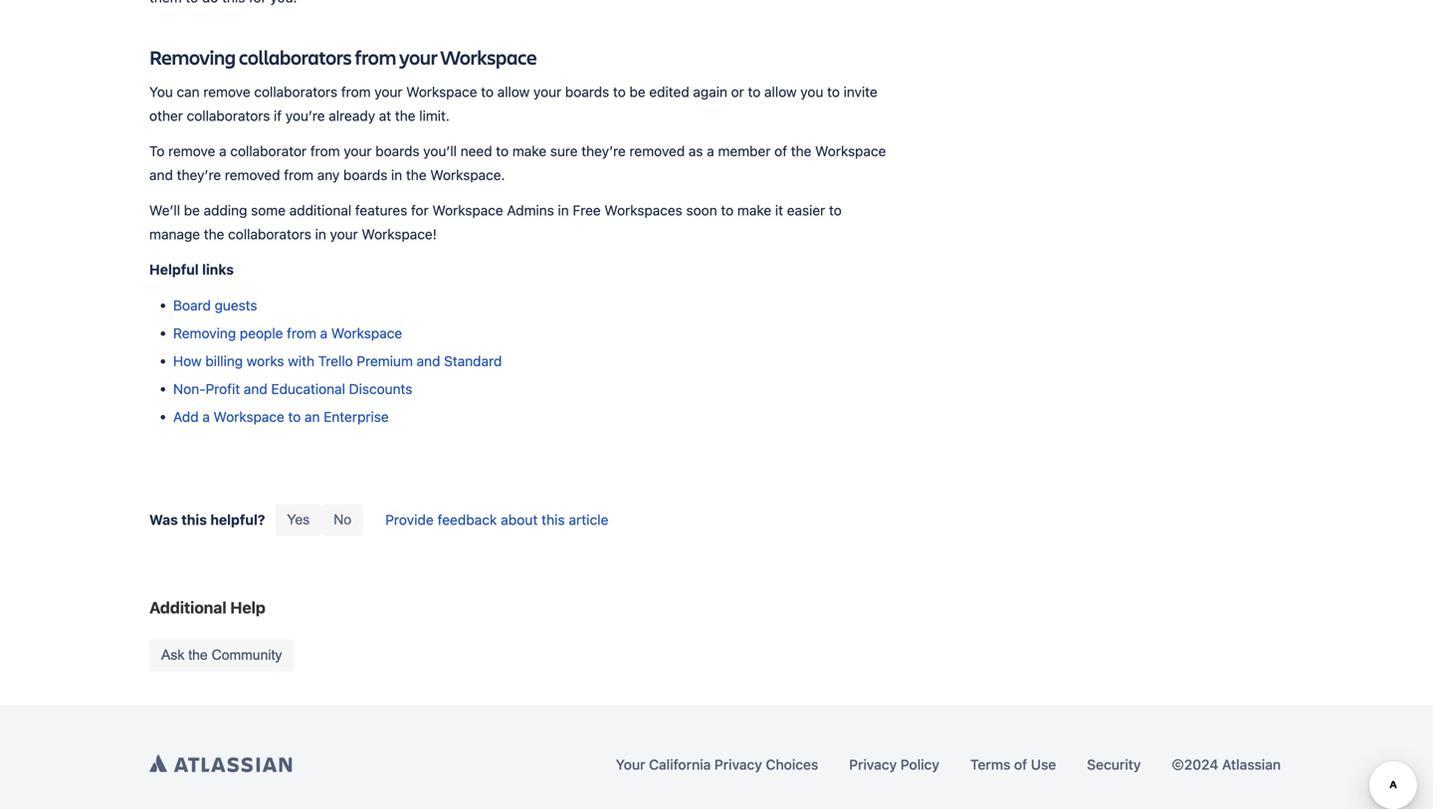 Task type: describe. For each thing, give the bounding box(es) containing it.
workspace up you can remove collaborators from your workspace to allow your boards to be edited again or to allow you to invite other collaborators if you're already at the limit. at top
[[441, 44, 537, 70]]

standard
[[444, 353, 502, 369]]

your up "sure"
[[534, 84, 562, 100]]

to right soon
[[721, 202, 734, 219]]

1 this from the left
[[181, 512, 207, 528]]

need
[[461, 143, 492, 159]]

a right "as"
[[707, 143, 715, 159]]

removing for removing collaborators from your workspace
[[149, 44, 236, 70]]

you're
[[286, 108, 325, 124]]

a right add on the bottom of the page
[[202, 409, 210, 425]]

adding
[[204, 202, 247, 219]]

choices
[[766, 757, 819, 773]]

ask the community button
[[149, 640, 294, 671]]

removing people from a workspace link
[[173, 325, 402, 341]]

limit.
[[419, 108, 450, 124]]

2 horizontal spatial and
[[417, 353, 440, 369]]

2024
[[1185, 757, 1219, 773]]

the inside button
[[188, 647, 208, 663]]

from inside you can remove collaborators from your workspace to allow your boards to be edited again or to allow you to invite other collaborators if you're already at the limit.
[[341, 84, 371, 100]]

removing collaborators from your workspace
[[149, 44, 537, 70]]

billing
[[205, 353, 243, 369]]

feedback
[[438, 512, 497, 528]]

an
[[305, 409, 320, 425]]

workspace inside to remove a collaborator from your boards you'll need to make sure they're removed as a member of the workspace and they're removed from any boards in the workspace.
[[816, 143, 886, 159]]

again
[[693, 84, 728, 100]]

people
[[240, 325, 283, 341]]

profit
[[206, 381, 240, 397]]

guests
[[215, 297, 257, 314]]

trello
[[318, 353, 353, 369]]

california
[[649, 757, 711, 773]]

or
[[731, 84, 744, 100]]

board guests
[[173, 297, 257, 314]]

non-
[[173, 381, 206, 397]]

no button
[[322, 504, 364, 536]]

workspace inside we'll be adding some additional features for workspace admins in free workspaces soon to make it easier to manage the collaborators in your workspace!
[[432, 202, 503, 219]]

the inside you can remove collaborators from your workspace to allow your boards to be edited again or to allow you to invite other collaborators if you're already at the limit.
[[395, 108, 416, 124]]

the right member
[[791, 143, 812, 159]]

be inside you can remove collaborators from your workspace to allow your boards to be edited again or to allow you to invite other collaborators if you're already at the limit.
[[630, 84, 646, 100]]

ask
[[161, 647, 185, 663]]

in inside to remove a collaborator from your boards you'll need to make sure they're removed as a member of the workspace and they're removed from any boards in the workspace.
[[391, 167, 402, 183]]

helpful links
[[149, 261, 234, 278]]

non-profit and educational discounts link
[[173, 381, 412, 397]]

manage
[[149, 226, 200, 242]]

privacy policy link
[[849, 757, 940, 773]]

atlassian logo image
[[149, 754, 293, 772]]

no
[[334, 512, 352, 527]]

helpful?
[[210, 512, 265, 528]]

was this helpful?
[[149, 512, 265, 528]]

admins
[[507, 202, 554, 219]]

non-profit and educational discounts
[[173, 381, 412, 397]]

your california privacy choices
[[616, 757, 819, 773]]

2 vertical spatial in
[[315, 226, 326, 242]]

soon
[[686, 202, 717, 219]]

board guests link
[[173, 297, 257, 314]]

and inside to remove a collaborator from your boards you'll need to make sure they're removed as a member of the workspace and they're removed from any boards in the workspace.
[[149, 167, 173, 183]]

was
[[149, 512, 178, 528]]

a up trello
[[320, 325, 328, 341]]

any
[[317, 167, 340, 183]]

security link
[[1087, 757, 1141, 773]]

with
[[288, 353, 315, 369]]

yes button
[[275, 504, 322, 536]]

privacy policy
[[849, 757, 940, 773]]

you
[[149, 84, 173, 100]]

your
[[616, 757, 646, 773]]

of inside to remove a collaborator from your boards you'll need to make sure they're removed as a member of the workspace and they're removed from any boards in the workspace.
[[775, 143, 788, 159]]

be inside we'll be adding some additional features for workspace admins in free workspaces soon to make it easier to manage the collaborators in your workspace!
[[184, 202, 200, 219]]

the inside we'll be adding some additional features for workspace admins in free workspaces soon to make it easier to manage the collaborators in your workspace!
[[204, 226, 224, 242]]

workspace down profit
[[214, 409, 284, 425]]

invite
[[844, 84, 878, 100]]

help
[[230, 598, 266, 617]]

easier
[[787, 202, 826, 219]]

sure
[[550, 143, 578, 159]]

0 vertical spatial removed
[[630, 143, 685, 159]]

how billing works with trello premium and standard link
[[173, 353, 502, 369]]

ask the community link
[[161, 647, 282, 663]]

add a workspace to an enterprise
[[173, 409, 389, 425]]

add
[[173, 409, 199, 425]]

can
[[177, 84, 200, 100]]

workspace up the premium
[[331, 325, 402, 341]]

educational
[[271, 381, 345, 397]]

provide
[[385, 512, 434, 528]]

provide feedback about this article
[[385, 512, 609, 528]]

use
[[1031, 757, 1057, 773]]

we'll
[[149, 202, 180, 219]]

to right or
[[748, 84, 761, 100]]

how
[[173, 353, 202, 369]]

0 horizontal spatial they're
[[177, 167, 221, 183]]

works
[[247, 353, 284, 369]]



Task type: locate. For each thing, give the bounding box(es) containing it.
to up the need
[[481, 84, 494, 100]]

privacy left the choices
[[715, 757, 763, 773]]

of
[[775, 143, 788, 159], [1014, 757, 1028, 773]]

we'll be adding some additional features for workspace admins in free workspaces soon to make it easier to manage the collaborators in your workspace!
[[149, 202, 846, 242]]

helpful
[[149, 261, 199, 278]]

your up at
[[375, 84, 403, 100]]

discounts
[[349, 381, 412, 397]]

additional
[[289, 202, 352, 219]]

the down you'll
[[406, 167, 427, 183]]

1 horizontal spatial and
[[244, 381, 268, 397]]

provide feedback about this article button
[[383, 510, 611, 530]]

boards
[[565, 84, 610, 100], [376, 143, 420, 159], [343, 167, 388, 183]]

to remove a collaborator from your boards you'll need to make sure they're removed as a member of the workspace and they're removed from any boards in the workspace.
[[149, 143, 890, 183]]

1 vertical spatial make
[[738, 202, 772, 219]]

from
[[355, 44, 396, 70], [341, 84, 371, 100], [310, 143, 340, 159], [284, 167, 314, 183], [287, 325, 316, 341]]

already
[[329, 108, 375, 124]]

edited
[[649, 84, 690, 100]]

1 vertical spatial remove
[[168, 143, 215, 159]]

community
[[212, 647, 282, 663]]

you can remove collaborators from your workspace to allow your boards to be edited again or to allow you to invite other collaborators if you're already at the limit.
[[149, 84, 882, 124]]

the
[[395, 108, 416, 124], [791, 143, 812, 159], [406, 167, 427, 183], [204, 226, 224, 242], [188, 647, 208, 663]]

privacy
[[715, 757, 763, 773], [849, 757, 897, 773]]

security
[[1087, 757, 1141, 773]]

to inside to remove a collaborator from your boards you'll need to make sure they're removed as a member of the workspace and they're removed from any boards in the workspace.
[[496, 143, 509, 159]]

at
[[379, 108, 391, 124]]

boards up "sure"
[[565, 84, 610, 100]]

the down adding
[[204, 226, 224, 242]]

1 horizontal spatial of
[[1014, 757, 1028, 773]]

in down additional
[[315, 226, 326, 242]]

terms of use link
[[971, 757, 1057, 773]]

1 horizontal spatial they're
[[582, 143, 626, 159]]

0 horizontal spatial privacy
[[715, 757, 763, 773]]

1 vertical spatial removed
[[225, 167, 280, 183]]

you
[[801, 84, 824, 100]]

make
[[513, 143, 547, 159], [738, 202, 772, 219]]

2 this from the left
[[542, 512, 565, 528]]

boards down at
[[376, 143, 420, 159]]

workspace.
[[430, 167, 505, 183]]

0 vertical spatial removing
[[149, 44, 236, 70]]

additional
[[149, 598, 227, 617]]

a left collaborator
[[219, 143, 227, 159]]

removed down collaborator
[[225, 167, 280, 183]]

it
[[775, 202, 784, 219]]

some
[[251, 202, 286, 219]]

to
[[149, 143, 165, 159]]

allow up to remove a collaborator from your boards you'll need to make sure they're removed as a member of the workspace and they're removed from any boards in the workspace. on the top
[[497, 84, 530, 100]]

removing people from a workspace
[[173, 325, 402, 341]]

if
[[274, 108, 282, 124]]

your california privacy choices link
[[616, 757, 819, 773]]

0 vertical spatial remove
[[203, 84, 250, 100]]

allow left you
[[765, 84, 797, 100]]

0 horizontal spatial in
[[315, 226, 326, 242]]

remove inside you can remove collaborators from your workspace to allow your boards to be edited again or to allow you to invite other collaborators if you're already at the limit.
[[203, 84, 250, 100]]

your down additional
[[330, 226, 358, 242]]

1 allow from the left
[[497, 84, 530, 100]]

1 horizontal spatial privacy
[[849, 757, 897, 773]]

remove right to
[[168, 143, 215, 159]]

the right ask
[[188, 647, 208, 663]]

your inside to remove a collaborator from your boards you'll need to make sure they're removed as a member of the workspace and they're removed from any boards in the workspace.
[[344, 143, 372, 159]]

1 vertical spatial removing
[[173, 325, 236, 341]]

make inside to remove a collaborator from your boards you'll need to make sure they're removed as a member of the workspace and they're removed from any boards in the workspace.
[[513, 143, 547, 159]]

removing down board guests link
[[173, 325, 236, 341]]

to left an
[[288, 409, 301, 425]]

of left use at right bottom
[[1014, 757, 1028, 773]]

0 horizontal spatial this
[[181, 512, 207, 528]]

from up the "already"
[[341, 84, 371, 100]]

2 vertical spatial and
[[244, 381, 268, 397]]

1 horizontal spatial make
[[738, 202, 772, 219]]

from up at
[[355, 44, 396, 70]]

your up the limit.
[[399, 44, 438, 70]]

from up with
[[287, 325, 316, 341]]

2 privacy from the left
[[849, 757, 897, 773]]

the right at
[[395, 108, 416, 124]]

0 vertical spatial and
[[149, 167, 173, 183]]

make left "sure"
[[513, 143, 547, 159]]

removing up can
[[149, 44, 236, 70]]

remove inside to remove a collaborator from your boards you'll need to make sure they're removed as a member of the workspace and they're removed from any boards in the workspace.
[[168, 143, 215, 159]]

and down to
[[149, 167, 173, 183]]

boards right any
[[343, 167, 388, 183]]

0 vertical spatial of
[[775, 143, 788, 159]]

atlassian
[[1223, 757, 1281, 773]]

removing
[[149, 44, 236, 70], [173, 325, 236, 341]]

collaborators inside we'll be adding some additional features for workspace admins in free workspaces soon to make it easier to manage the collaborators in your workspace!
[[228, 226, 311, 242]]

article
[[569, 512, 609, 528]]

allow
[[497, 84, 530, 100], [765, 84, 797, 100]]

collaborator
[[230, 143, 307, 159]]

2 horizontal spatial in
[[558, 202, 569, 219]]

remove right can
[[203, 84, 250, 100]]

1 vertical spatial and
[[417, 353, 440, 369]]

0 vertical spatial they're
[[582, 143, 626, 159]]

to right the need
[[496, 143, 509, 159]]

2 vertical spatial boards
[[343, 167, 388, 183]]

be left edited
[[630, 84, 646, 100]]

add a workspace to an enterprise link
[[173, 409, 389, 425]]

yes
[[287, 512, 310, 527]]

1 vertical spatial boards
[[376, 143, 420, 159]]

this inside button
[[542, 512, 565, 528]]

1 horizontal spatial this
[[542, 512, 565, 528]]

features
[[355, 202, 407, 219]]

0 horizontal spatial make
[[513, 143, 547, 159]]

to
[[481, 84, 494, 100], [613, 84, 626, 100], [748, 84, 761, 100], [827, 84, 840, 100], [496, 143, 509, 159], [721, 202, 734, 219], [829, 202, 842, 219], [288, 409, 301, 425]]

workspace up the limit.
[[406, 84, 477, 100]]

0 vertical spatial in
[[391, 167, 402, 183]]

enterprise
[[324, 409, 389, 425]]

your down the "already"
[[344, 143, 372, 159]]

workspace inside you can remove collaborators from your workspace to allow your boards to be edited again or to allow you to invite other collaborators if you're already at the limit.
[[406, 84, 477, 100]]

they're up adding
[[177, 167, 221, 183]]

this right was
[[181, 512, 207, 528]]

they're right "sure"
[[582, 143, 626, 159]]

1 horizontal spatial in
[[391, 167, 402, 183]]

remove
[[203, 84, 250, 100], [168, 143, 215, 159]]

terms of use
[[971, 757, 1057, 773]]

make left the it
[[738, 202, 772, 219]]

and
[[149, 167, 173, 183], [417, 353, 440, 369], [244, 381, 268, 397]]

links
[[202, 261, 234, 278]]

workspace down the invite
[[816, 143, 886, 159]]

workspaces
[[605, 202, 683, 219]]

collaborators
[[239, 44, 352, 70], [254, 84, 338, 100], [187, 108, 270, 124], [228, 226, 311, 242]]

2024 atlassian
[[1185, 757, 1281, 773]]

and right the premium
[[417, 353, 440, 369]]

free
[[573, 202, 601, 219]]

0 vertical spatial be
[[630, 84, 646, 100]]

1 horizontal spatial removed
[[630, 143, 685, 159]]

to left edited
[[613, 84, 626, 100]]

0 horizontal spatial removed
[[225, 167, 280, 183]]

you'll
[[423, 143, 457, 159]]

from up any
[[310, 143, 340, 159]]

removing for removing people from a workspace
[[173, 325, 236, 341]]

privacy left policy
[[849, 757, 897, 773]]

member
[[718, 143, 771, 159]]

this right about
[[542, 512, 565, 528]]

0 vertical spatial boards
[[565, 84, 610, 100]]

1 privacy from the left
[[715, 757, 763, 773]]

be right we'll
[[184, 202, 200, 219]]

0 horizontal spatial be
[[184, 202, 200, 219]]

additional help
[[149, 598, 266, 617]]

of right member
[[775, 143, 788, 159]]

and down works
[[244, 381, 268, 397]]

boards inside you can remove collaborators from your workspace to allow your boards to be edited again or to allow you to invite other collaborators if you're already at the limit.
[[565, 84, 610, 100]]

0 horizontal spatial and
[[149, 167, 173, 183]]

1 horizontal spatial be
[[630, 84, 646, 100]]

how billing works with trello premium and standard
[[173, 353, 502, 369]]

workspace down workspace.
[[432, 202, 503, 219]]

about
[[501, 512, 538, 528]]

for
[[411, 202, 429, 219]]

2 allow from the left
[[765, 84, 797, 100]]

1 vertical spatial be
[[184, 202, 200, 219]]

to right easier
[[829, 202, 842, 219]]

your inside we'll be adding some additional features for workspace admins in free workspaces soon to make it easier to manage the collaborators in your workspace!
[[330, 226, 358, 242]]

from left any
[[284, 167, 314, 183]]

1 vertical spatial they're
[[177, 167, 221, 183]]

0 horizontal spatial of
[[775, 143, 788, 159]]

workspace
[[441, 44, 537, 70], [406, 84, 477, 100], [816, 143, 886, 159], [432, 202, 503, 219], [331, 325, 402, 341], [214, 409, 284, 425]]

in up features
[[391, 167, 402, 183]]

other
[[149, 108, 183, 124]]

in left 'free'
[[558, 202, 569, 219]]

1 vertical spatial of
[[1014, 757, 1028, 773]]

0 vertical spatial make
[[513, 143, 547, 159]]

be
[[630, 84, 646, 100], [184, 202, 200, 219]]

this
[[181, 512, 207, 528], [542, 512, 565, 528]]

board
[[173, 297, 211, 314]]

as
[[689, 143, 703, 159]]

1 horizontal spatial allow
[[765, 84, 797, 100]]

make inside we'll be adding some additional features for workspace admins in free workspaces soon to make it easier to manage the collaborators in your workspace!
[[738, 202, 772, 219]]

premium
[[357, 353, 413, 369]]

to right you
[[827, 84, 840, 100]]

workspace!
[[362, 226, 437, 242]]

1 vertical spatial in
[[558, 202, 569, 219]]

0 horizontal spatial allow
[[497, 84, 530, 100]]

removed left "as"
[[630, 143, 685, 159]]



Task type: vqa. For each thing, say whether or not it's contained in the screenshot.
tab list containing Cloud
no



